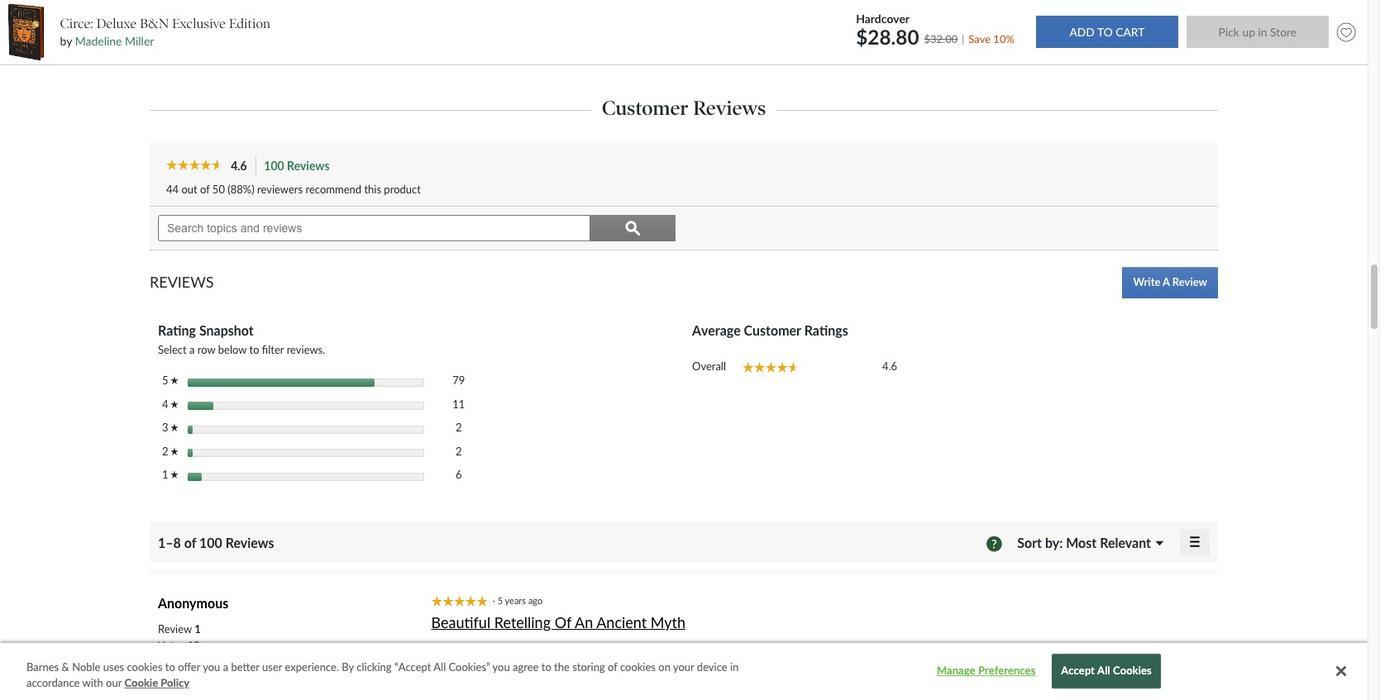 Task type: describe. For each thing, give the bounding box(es) containing it.
0 horizontal spatial love.
[[476, 660, 498, 673]]

customer reviews
[[602, 96, 766, 120]]

accept
[[1062, 665, 1095, 678]]

0 vertical spatial 100
[[264, 159, 284, 173]]

when
[[951, 676, 980, 690]]

quite
[[946, 693, 970, 701]]

100 reviews
[[264, 159, 330, 173]]

on
[[659, 661, 671, 674]]

filter
[[262, 343, 284, 356]]

average customer ratings
[[692, 322, 848, 338]]

☆ for 5
[[170, 377, 179, 385]]

their
[[867, 676, 889, 690]]

user
[[262, 661, 282, 674]]

however,
[[871, 693, 914, 701]]

and up attachment
[[575, 676, 592, 690]]

100 reviews link
[[263, 156, 339, 176]]

by
[[60, 34, 72, 48]]

largely
[[801, 676, 832, 690]]

0 horizontal spatial 4.6
[[231, 159, 247, 173]]

review
[[1173, 276, 1208, 289]]

0 horizontal spatial is
[[452, 676, 459, 690]]

due
[[834, 676, 852, 690]]

1 ☆
[[162, 468, 179, 482]]

feels
[[1062, 693, 1085, 701]]

sort by: most relevant ▼
[[1018, 535, 1164, 551]]

$28.80
[[856, 25, 919, 49]]

cookies"
[[449, 661, 490, 674]]

below
[[218, 343, 247, 356]]

≡ button
[[1180, 529, 1210, 556]]

fleeting
[[431, 693, 467, 701]]

relevant
[[1100, 535, 1151, 551]]

out
[[181, 183, 197, 196]]

rather
[[431, 643, 463, 657]]

11
[[453, 398, 465, 411]]

edition
[[229, 16, 270, 31]]

and up "feel" in the bottom right of the page
[[734, 676, 752, 690]]

antagonist
[[574, 643, 623, 657]]

cookie
[[124, 677, 158, 690]]

she
[[431, 676, 449, 690]]

haughty
[[694, 676, 732, 690]]

manage preferences button
[[935, 656, 1038, 688]]

and down than
[[456, 660, 473, 673]]

thus
[[490, 693, 511, 701]]

circe:
[[60, 16, 93, 31]]

gains
[[728, 643, 753, 657]]

2 for 2
[[456, 445, 462, 458]]

of inside barnes & noble uses cookies to offer you a better user experience. by clicking "accept all cookies" you agree to the storing of cookies on your device in accordance with our
[[608, 661, 618, 674]]

write a review
[[1134, 276, 1208, 289]]

1 horizontal spatial you
[[493, 661, 510, 674]]

everything
[[1060, 676, 1110, 690]]

50
[[212, 183, 225, 196]]

a inside button
[[1163, 276, 1170, 289]]

2 horizontal spatial is
[[1113, 676, 1120, 690]]

cold,
[[669, 676, 691, 690]]

unfeeling
[[755, 676, 798, 690]]

our
[[106, 677, 122, 690]]

79
[[453, 374, 465, 387]]

2 down 3
[[162, 445, 170, 458]]

being
[[489, 643, 515, 657]]

circe: deluxe b&n exclusive edition by madeline miller
[[60, 16, 270, 48]]

1–8
[[158, 535, 181, 551]]

ratings
[[805, 322, 848, 338]]

manage
[[937, 665, 976, 678]]

· 5 years ago
[[493, 595, 547, 606]]

(88%)
[[228, 183, 255, 196]]

others
[[1009, 693, 1040, 701]]

of left 50 at top left
[[200, 183, 210, 196]]

exclusive
[[172, 16, 226, 31]]

drama,
[[997, 643, 1028, 657]]

hardcover
[[856, 11, 910, 25]]

1 horizontal spatial not
[[713, 693, 728, 701]]

accept all cookies button
[[1052, 655, 1161, 689]]

passing
[[536, 643, 571, 657]]

1 vertical spatial 5
[[498, 595, 503, 606]]

you inside rather than being the passing antagonist of the odyssey, circe gains her own voice and rises through millennia of family drama, struggle, heartbreak, exile and love. she is not like the other god's and titans, who are cold, haughty and unfeeling largely due to their immortality. when you live forever, everything is fleeting and thus they form attachment to nothing. they do not feel regret or true love. circe, however, is not quite like the others and feels both.
[[982, 676, 999, 690]]

2 for 3
[[456, 421, 462, 435]]

row
[[197, 343, 215, 356]]

regret
[[751, 693, 780, 701]]

1 vertical spatial love.
[[817, 693, 839, 701]]

☆ for 1
[[170, 471, 179, 479]]

uses
[[103, 661, 124, 674]]

☆ for 2
[[170, 447, 179, 456]]

2 ☆
[[162, 445, 179, 458]]

clicking
[[357, 661, 392, 674]]

the inside barnes & noble uses cookies to offer you a better user experience. by clicking "accept all cookies" you agree to the storing of cookies on your device in accordance with our
[[554, 661, 570, 674]]

this
[[364, 183, 381, 196]]

myth
[[651, 614, 686, 632]]

god's
[[545, 676, 572, 690]]

cookie policy
[[124, 677, 190, 690]]

to inside the rating snapshot select a row below to filter reviews.
[[249, 343, 259, 356]]

most
[[1066, 535, 1097, 551]]

and left the thus
[[470, 693, 487, 701]]

the up the thus
[[499, 676, 514, 690]]

by:
[[1045, 535, 1063, 551]]

beautiful
[[431, 614, 491, 632]]

cookie policy link
[[124, 676, 190, 692]]

1 horizontal spatial 4.6
[[883, 360, 898, 373]]

6
[[456, 468, 462, 482]]

circe
[[701, 643, 726, 657]]

device
[[697, 661, 728, 674]]

are
[[651, 676, 666, 690]]

they
[[513, 693, 534, 701]]

own
[[773, 643, 794, 657]]

accept all cookies
[[1062, 665, 1152, 678]]

1 cookies from the left
[[127, 661, 163, 674]]

heartbreak,
[[1074, 643, 1128, 657]]



Task type: locate. For each thing, give the bounding box(es) containing it.
a inside the rating snapshot select a row below to filter reviews.
[[189, 343, 195, 356]]

beautiful retelling of an ancient myth
[[431, 614, 686, 632]]

☆ inside '1 ☆'
[[170, 471, 179, 479]]

1 vertical spatial customer
[[744, 322, 801, 338]]

to
[[249, 343, 259, 356], [165, 661, 175, 674], [542, 661, 552, 674], [855, 676, 865, 690], [618, 693, 628, 701]]

cookies up the cookie
[[127, 661, 163, 674]]

4 ☆ from the top
[[170, 447, 179, 456]]

1 vertical spatial 4.6
[[883, 360, 898, 373]]

☆
[[170, 377, 179, 385], [170, 400, 179, 408], [170, 424, 179, 432], [170, 447, 179, 456], [170, 471, 179, 479]]

deluxe
[[97, 16, 137, 31]]

2 down 11
[[456, 421, 462, 435]]

"accept
[[394, 661, 431, 674]]

Search topics and reviews text field
[[158, 215, 590, 241]]

of
[[200, 183, 210, 196], [184, 535, 196, 551], [555, 614, 572, 632], [626, 643, 635, 657], [953, 643, 963, 657], [608, 661, 618, 674]]

3
[[162, 421, 170, 435]]

privacy alert dialog
[[0, 644, 1368, 701]]

1 up 12 at the left bottom
[[195, 623, 201, 636]]

1 vertical spatial like
[[972, 693, 988, 701]]

1 inside review 1 votes 12
[[195, 623, 201, 636]]

0 horizontal spatial cookies
[[127, 661, 163, 674]]

0 vertical spatial a
[[1163, 276, 1170, 289]]

to left filter
[[249, 343, 259, 356]]

Search topics and reviews search region search field
[[150, 207, 684, 250]]

1 ☆ from the top
[[170, 377, 179, 385]]

44 out of 50 (88%) reviewers recommend this product
[[166, 183, 421, 196]]

a left row
[[189, 343, 195, 356]]

12
[[187, 639, 200, 652]]

other
[[517, 676, 542, 690]]

love. down than
[[476, 660, 498, 673]]

☆ for 3
[[170, 424, 179, 432]]

of up titans,
[[608, 661, 618, 674]]

struggle,
[[1031, 643, 1071, 657]]

1 horizontal spatial 100
[[264, 159, 284, 173]]

not down 'haughty'
[[713, 693, 728, 701]]

all down heartbreak,
[[1098, 665, 1111, 678]]

product
[[384, 183, 421, 196]]

immortality.
[[892, 676, 948, 690]]

feel
[[731, 693, 749, 701]]

44
[[166, 183, 179, 196]]

0 vertical spatial like
[[480, 676, 496, 690]]

2 up '6'
[[456, 445, 462, 458]]

4.6
[[231, 159, 247, 173], [883, 360, 898, 373]]

0 vertical spatial customer
[[602, 96, 689, 120]]

2 vertical spatial a
[[223, 661, 228, 674]]

1 horizontal spatial like
[[972, 693, 988, 701]]

to up circe,
[[855, 676, 865, 690]]

0 horizontal spatial like
[[480, 676, 496, 690]]

ϙ button
[[590, 215, 676, 241]]

average
[[692, 322, 741, 338]]

recommend
[[306, 183, 362, 196]]

0 horizontal spatial 100
[[199, 535, 222, 551]]

☆ up 2 ☆
[[170, 424, 179, 432]]

a right write
[[1163, 276, 1170, 289]]

b&n
[[140, 16, 169, 31]]

≡
[[1189, 531, 1201, 553]]

1 horizontal spatial love.
[[817, 693, 839, 701]]

you left live
[[982, 676, 999, 690]]

and left rises
[[824, 643, 841, 657]]

2 horizontal spatial not
[[927, 693, 943, 701]]

of right 1–8 in the left bottom of the page
[[184, 535, 196, 551]]

0 vertical spatial 1
[[162, 468, 170, 482]]

1 horizontal spatial cookies
[[620, 661, 656, 674]]

0 horizontal spatial a
[[189, 343, 195, 356]]

☆ down 3 ☆
[[170, 447, 179, 456]]

1 horizontal spatial 1
[[195, 623, 201, 636]]

circe,
[[842, 693, 869, 701]]

offer
[[178, 661, 200, 674]]

100 up reviewers
[[264, 159, 284, 173]]

2 ☆ from the top
[[170, 400, 179, 408]]

by
[[342, 661, 354, 674]]

a inside barnes & noble uses cookies to offer you a better user experience. by clicking "accept all cookies" you agree to the storing of cookies on your device in accordance with our
[[223, 661, 228, 674]]

1 horizontal spatial all
[[1098, 665, 1111, 678]]

retelling
[[494, 614, 551, 632]]

barnes & noble uses cookies to offer you a better user experience. by clicking "accept all cookies" you agree to the storing of cookies on your device in accordance with our
[[26, 661, 739, 690]]

1 down 2 ☆
[[162, 468, 170, 482]]

titans,
[[594, 676, 626, 690]]

select
[[158, 343, 187, 356]]

to up policy
[[165, 661, 175, 674]]

☆ up 3 ☆
[[170, 400, 179, 408]]

reviews
[[693, 96, 766, 120], [287, 159, 330, 173], [150, 273, 214, 291], [226, 535, 274, 551]]

noble
[[72, 661, 100, 674]]

1–8 of 100 reviews
[[158, 535, 281, 551]]

?
[[987, 536, 1003, 551]]

ϙ
[[625, 220, 641, 236]]

of left an
[[555, 614, 572, 632]]

like
[[480, 676, 496, 690], [972, 693, 988, 701]]

true
[[795, 693, 814, 701]]

0 horizontal spatial you
[[203, 661, 220, 674]]

1 vertical spatial a
[[189, 343, 195, 356]]

exile
[[431, 660, 453, 673]]

in
[[730, 661, 739, 674]]

reviews.
[[287, 343, 325, 356]]

1–8 of 100 reviews alert
[[158, 535, 281, 551]]

1 horizontal spatial 5
[[498, 595, 503, 606]]

the up agree
[[518, 643, 533, 657]]

0 horizontal spatial not
[[462, 676, 477, 690]]

you right offer
[[203, 661, 220, 674]]

is down immortality.
[[917, 693, 924, 701]]

list
[[158, 621, 201, 654]]

0 horizontal spatial customer
[[602, 96, 689, 120]]

a left better
[[223, 661, 228, 674]]

☆ inside 4 ☆
[[170, 400, 179, 408]]

☆ up 4 ☆
[[170, 377, 179, 385]]

love.
[[476, 660, 498, 673], [817, 693, 839, 701]]

the left odyssey,
[[638, 643, 654, 657]]

3 ☆ from the top
[[170, 424, 179, 432]]

to down passing
[[542, 661, 552, 674]]

of up manage
[[953, 643, 963, 657]]

experience.
[[285, 661, 339, 674]]

$28.80 $32.00
[[856, 25, 958, 49]]

100 right 1–8 in the left bottom of the page
[[199, 535, 222, 551]]

all inside button
[[1098, 665, 1111, 678]]

than
[[465, 643, 487, 657]]

rather than being the passing antagonist of the odyssey, circe gains her own voice and rises through millennia of family drama, struggle, heartbreak, exile and love. she is not like the other god's and titans, who are cold, haughty and unfeeling largely due to their immortality. when you live forever, everything is fleeting and thus they form attachment to nothing. they do not feel regret or true love. circe, however, is not quite like the others and feels both.
[[431, 643, 1128, 701]]

the up god's
[[554, 661, 570, 674]]

all inside barnes & noble uses cookies to offer you a better user experience. by clicking "accept all cookies" you agree to the storing of cookies on your device in accordance with our
[[434, 661, 446, 674]]

voice
[[796, 643, 821, 657]]

an
[[575, 614, 593, 632]]

is up fleeting
[[452, 676, 459, 690]]

0 horizontal spatial 1
[[162, 468, 170, 482]]

2 horizontal spatial you
[[982, 676, 999, 690]]

you down being
[[493, 661, 510, 674]]

save 10%
[[969, 32, 1015, 45]]

of down ancient
[[626, 643, 635, 657]]

☆ inside "5 ☆"
[[170, 377, 179, 385]]

preferences
[[979, 665, 1036, 678]]

write
[[1134, 276, 1161, 289]]

&
[[62, 661, 69, 674]]

☆ down 2 ☆
[[170, 471, 179, 479]]

? button
[[987, 534, 1003, 554]]

the down live
[[991, 693, 1007, 701]]

barnes
[[26, 661, 59, 674]]

nothing.
[[631, 693, 669, 701]]

do
[[698, 693, 710, 701]]

5 ☆ from the top
[[170, 471, 179, 479]]

1 horizontal spatial is
[[917, 693, 924, 701]]

3 ☆
[[162, 421, 179, 435]]

rises
[[844, 643, 866, 657]]

rating
[[158, 322, 196, 338]]

None submit
[[1036, 16, 1179, 48], [1187, 16, 1329, 48], [1036, 16, 1179, 48], [1187, 16, 1329, 48]]

1 vertical spatial 100
[[199, 535, 222, 551]]

0 horizontal spatial all
[[434, 661, 446, 674]]

attachment
[[562, 693, 615, 701]]

1
[[162, 468, 170, 482], [195, 623, 201, 636]]

the
[[518, 643, 533, 657], [638, 643, 654, 657], [554, 661, 570, 674], [499, 676, 514, 690], [991, 693, 1007, 701]]

cookies up who
[[620, 661, 656, 674]]

0 horizontal spatial 5
[[162, 374, 170, 387]]

circe: deluxe b&n exclusive edition image
[[8, 4, 44, 60]]

1 vertical spatial 1
[[195, 623, 201, 636]]

like down when
[[972, 693, 988, 701]]

agree
[[513, 661, 539, 674]]

overall
[[692, 360, 726, 373]]

reviewers
[[257, 183, 303, 196]]

ancient
[[597, 614, 647, 632]]

a
[[1163, 276, 1170, 289], [189, 343, 195, 356], [223, 661, 228, 674]]

anonymous
[[158, 595, 228, 611]]

4
[[162, 398, 170, 411]]

review
[[158, 623, 192, 636]]

accordance
[[26, 677, 80, 690]]

odyssey,
[[656, 643, 699, 657]]

5 up 4
[[162, 374, 170, 387]]

1 horizontal spatial a
[[223, 661, 228, 674]]

like up the thus
[[480, 676, 496, 690]]

☆ inside 2 ☆
[[170, 447, 179, 456]]

2
[[456, 421, 462, 435], [162, 445, 170, 458], [456, 445, 462, 458]]

love. down largely
[[817, 693, 839, 701]]

not down cookies" at the bottom of page
[[462, 676, 477, 690]]

not down immortality.
[[927, 693, 943, 701]]

add to wishlist image
[[1333, 19, 1360, 46]]

is
[[452, 676, 459, 690], [1113, 676, 1120, 690], [917, 693, 924, 701]]

2 horizontal spatial a
[[1163, 276, 1170, 289]]

☆ inside 3 ☆
[[170, 424, 179, 432]]

0 vertical spatial 4.6
[[231, 159, 247, 173]]

and down forever,
[[1042, 693, 1060, 701]]

5 right ·
[[498, 595, 503, 606]]

is right everything
[[1113, 676, 1120, 690]]

family
[[965, 643, 994, 657]]

years
[[505, 595, 526, 606]]

live
[[1002, 676, 1018, 690]]

form
[[537, 693, 559, 701]]

☆ for 4
[[170, 400, 179, 408]]

all up the she
[[434, 661, 446, 674]]

1 horizontal spatial customer
[[744, 322, 801, 338]]

they
[[672, 693, 695, 701]]

2 cookies from the left
[[620, 661, 656, 674]]

to down titans,
[[618, 693, 628, 701]]

and
[[824, 643, 841, 657], [456, 660, 473, 673], [575, 676, 592, 690], [734, 676, 752, 690], [470, 693, 487, 701], [1042, 693, 1060, 701]]

0 vertical spatial 5
[[162, 374, 170, 387]]

write a review button
[[1123, 267, 1218, 298]]

0 vertical spatial love.
[[476, 660, 498, 673]]

▼
[[1156, 540, 1164, 547]]

list containing review
[[158, 621, 201, 654]]



Task type: vqa. For each thing, say whether or not it's contained in the screenshot.
"who"
yes



